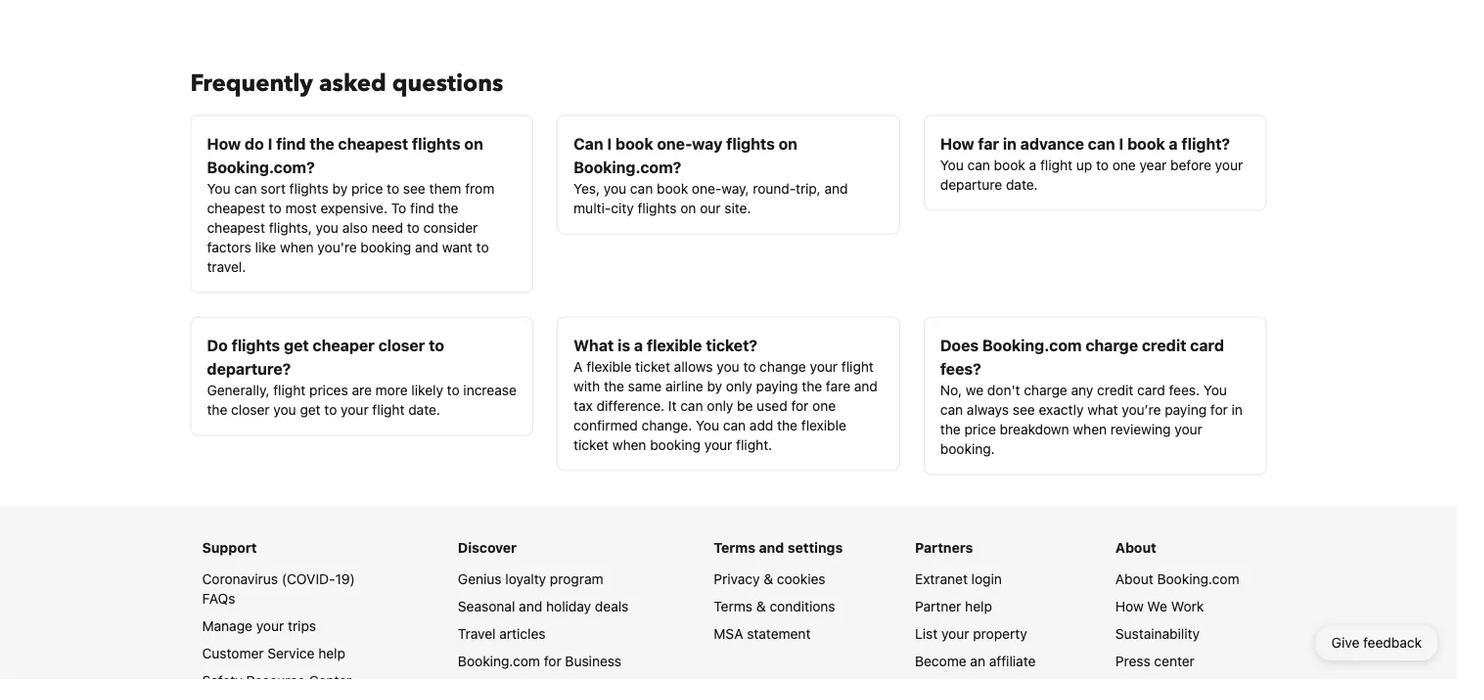 Task type: describe. For each thing, give the bounding box(es) containing it.
can down be
[[723, 417, 746, 433]]

fare
[[826, 378, 851, 394]]

our
[[700, 200, 721, 216]]

flights inside "do flights get cheaper closer to departure? generally, flight prices are more likely to increase the closer you get to your flight date."
[[232, 336, 280, 354]]

to up likely
[[429, 336, 445, 354]]

don't
[[988, 382, 1021, 398]]

coronavirus (covid-19) faqs link
[[202, 571, 355, 606]]

you inside 'what is a flexible ticket? a flexible ticket allows you to change your flight with the same airline by only paying the fare and tax difference. it can only be used for one confirmed change. you can add the flexible ticket when booking your flight.'
[[717, 358, 740, 374]]

how for how far in advance can i book a flight?
[[941, 134, 975, 153]]

list your property link
[[915, 626, 1028, 642]]

1 vertical spatial get
[[300, 401, 321, 418]]

terms & conditions
[[714, 598, 836, 614]]

the up consider
[[438, 200, 459, 216]]

with
[[574, 378, 600, 394]]

frequently
[[190, 68, 313, 100]]

conditions
[[770, 598, 836, 614]]

terms for terms and settings
[[714, 539, 756, 556]]

you inside "do flights get cheaper closer to departure? generally, flight prices are more likely to increase the closer you get to your flight date."
[[273, 401, 296, 418]]

trips
[[288, 618, 316, 634]]

far
[[978, 134, 1000, 153]]

see inside how do i find the cheapest flights on booking.com? you can sort flights by price to see them from cheapest to most expensive. to find the cheapest flights, you also need to consider factors like when you're booking and want to travel.
[[403, 180, 426, 196]]

are
[[352, 382, 372, 398]]

customer service help
[[202, 645, 346, 661]]

booking.com for business link
[[458, 653, 622, 669]]

articles
[[500, 626, 546, 642]]

terms and settings
[[714, 539, 843, 556]]

flights,
[[269, 219, 312, 235]]

book up year
[[1128, 134, 1166, 153]]

does booking.com charge credit card fees? no, we don't charge any credit card fees. you can always see exactly what you're paying for in the price breakdown when reviewing your booking.
[[941, 336, 1243, 457]]

flights right way at the top of the page
[[727, 134, 775, 153]]

travel
[[458, 626, 496, 642]]

date. inside how far in advance can i book a flight? you can book a flight up to one year before your departure date.
[[1006, 176, 1038, 192]]

you inside how far in advance can i book a flight? you can book a flight up to one year before your departure date.
[[941, 157, 964, 173]]

manage your trips
[[202, 618, 316, 634]]

faqs
[[202, 590, 235, 606]]

increase
[[463, 382, 517, 398]]

your inside does booking.com charge credit card fees? no, we don't charge any credit card fees. you can always see exactly what you're paying for in the price breakdown when reviewing your booking.
[[1175, 421, 1203, 437]]

0 vertical spatial cheapest
[[338, 134, 408, 153]]

the inside "do flights get cheaper closer to departure? generally, flight prices are more likely to increase the closer you get to your flight date."
[[207, 401, 227, 418]]

price inside does booking.com charge credit card fees? no, we don't charge any credit card fees. you can always see exactly what you're paying for in the price breakdown when reviewing your booking.
[[965, 421, 997, 437]]

your left flight.
[[705, 437, 733, 453]]

0 horizontal spatial flexible
[[587, 358, 632, 374]]

genius
[[458, 571, 502, 587]]

most
[[285, 200, 317, 216]]

1 horizontal spatial card
[[1191, 336, 1225, 354]]

and up privacy & cookies link at the bottom
[[759, 539, 784, 556]]

flight down more
[[372, 401, 405, 418]]

give feedback button
[[1316, 626, 1438, 661]]

it
[[669, 397, 677, 414]]

support
[[202, 539, 257, 556]]

departure
[[941, 176, 1003, 192]]

frequently asked questions
[[190, 68, 503, 100]]

advance
[[1021, 134, 1085, 153]]

booking.com for business
[[458, 653, 622, 669]]

by inside how do i find the cheapest flights on booking.com? you can sort flights by price to see them from cheapest to most expensive. to find the cheapest flights, you also need to consider factors like when you're booking and want to travel.
[[332, 180, 348, 196]]

your up customer service help link
[[256, 618, 284, 634]]

privacy & cookies link
[[714, 571, 826, 587]]

msa statement
[[714, 626, 811, 642]]

used
[[757, 397, 788, 414]]

up
[[1077, 157, 1093, 173]]

0 vertical spatial only
[[726, 378, 753, 394]]

departure?
[[207, 359, 291, 378]]

flights up them
[[412, 134, 461, 153]]

can right it
[[681, 397, 703, 414]]

genius loyalty program
[[458, 571, 604, 587]]

multi-
[[574, 200, 611, 216]]

and inside how do i find the cheapest flights on booking.com? you can sort flights by price to see them from cheapest to most expensive. to find the cheapest flights, you also need to consider factors like when you're booking and want to travel.
[[415, 239, 439, 255]]

confirmed
[[574, 417, 638, 433]]

tax
[[574, 397, 593, 414]]

travel articles
[[458, 626, 546, 642]]

for inside does booking.com charge credit card fees? no, we don't charge any credit card fees. you can always see exactly what you're paying for in the price breakdown when reviewing your booking.
[[1211, 401, 1228, 418]]

site.
[[725, 200, 751, 216]]

manage your trips link
[[202, 618, 316, 634]]

(covid-
[[282, 571, 335, 587]]

partner help
[[915, 598, 993, 614]]

to inside how far in advance can i book a flight? you can book a flight up to one year before your departure date.
[[1096, 157, 1109, 173]]

what
[[1088, 401, 1119, 418]]

0 vertical spatial find
[[276, 134, 306, 153]]

0 vertical spatial closer
[[378, 336, 425, 354]]

to inside 'what is a flexible ticket? a flexible ticket allows you to change your flight with the same airline by only paying the fare and tax difference. it can only be used for one confirmed change. you can add the flexible ticket when booking your flight.'
[[744, 358, 756, 374]]

yes,
[[574, 180, 600, 196]]

questions
[[392, 68, 503, 100]]

to right want
[[476, 239, 489, 255]]

flight?
[[1182, 134, 1231, 153]]

a
[[574, 358, 583, 374]]

cookies
[[777, 571, 826, 587]]

1 vertical spatial find
[[410, 200, 434, 216]]

1 vertical spatial charge
[[1024, 382, 1068, 398]]

can inside can i book one-way flights on booking.com? yes, you can book one-way, round-trip, and multi-city flights on our site.
[[630, 180, 653, 196]]

book down far
[[994, 157, 1026, 173]]

in inside how far in advance can i book a flight? you can book a flight up to one year before your departure date.
[[1003, 134, 1017, 153]]

for inside 'what is a flexible ticket? a flexible ticket allows you to change your flight with the same airline by only paying the fare and tax difference. it can only be used for one confirmed change. you can add the flexible ticket when booking your flight.'
[[791, 397, 809, 414]]

reviewing
[[1111, 421, 1171, 437]]

become an affiliate link
[[915, 653, 1036, 669]]

round-
[[753, 180, 796, 196]]

allows
[[674, 358, 713, 374]]

from
[[465, 180, 495, 196]]

likely
[[412, 382, 443, 398]]

more
[[376, 382, 408, 398]]

customer service help link
[[202, 645, 346, 661]]

what
[[574, 336, 614, 354]]

in inside does booking.com charge credit card fees? no, we don't charge any credit card fees. you can always see exactly what you're paying for in the price breakdown when reviewing your booking.
[[1232, 401, 1243, 418]]

is
[[618, 336, 631, 354]]

no,
[[941, 382, 962, 398]]

expensive.
[[321, 200, 388, 216]]

genius loyalty program link
[[458, 571, 604, 587]]

1 vertical spatial only
[[707, 397, 734, 414]]

when inside 'what is a flexible ticket? a flexible ticket allows you to change your flight with the same airline by only paying the fare and tax difference. it can only be used for one confirmed change. you can add the flexible ticket when booking your flight.'
[[613, 437, 647, 453]]

paying inside 'what is a flexible ticket? a flexible ticket allows you to change your flight with the same airline by only paying the fare and tax difference. it can only be used for one confirmed change. you can add the flexible ticket when booking your flight.'
[[756, 378, 798, 394]]

can inside how do i find the cheapest flights on booking.com? you can sort flights by price to see them from cheapest to most expensive. to find the cheapest flights, you also need to consider factors like when you're booking and want to travel.
[[234, 180, 257, 196]]

the down frequently asked questions
[[310, 134, 335, 153]]

way
[[692, 134, 723, 153]]

how for how do i find the cheapest flights on booking.com?
[[207, 134, 241, 153]]

2 horizontal spatial a
[[1169, 134, 1178, 153]]

and inside can i book one-way flights on booking.com? yes, you can book one-way, round-trip, and multi-city flights on our site.
[[825, 180, 848, 196]]

extranet login link
[[915, 571, 1002, 587]]

you inside does booking.com charge credit card fees? no, we don't charge any credit card fees. you can always see exactly what you're paying for in the price breakdown when reviewing your booking.
[[1204, 382, 1228, 398]]

2 horizontal spatial on
[[779, 134, 798, 153]]

be
[[737, 397, 753, 414]]

settings
[[788, 539, 843, 556]]

booking.com? inside can i book one-way flights on booking.com? yes, you can book one-way, round-trip, and multi-city flights on our site.
[[574, 158, 682, 176]]

generally,
[[207, 382, 270, 398]]

msa statement link
[[714, 626, 811, 642]]

you inside can i book one-way flights on booking.com? yes, you can book one-way, round-trip, and multi-city flights on our site.
[[604, 180, 627, 196]]

2 vertical spatial cheapest
[[207, 219, 265, 235]]

can up the up
[[1088, 134, 1116, 153]]

coronavirus
[[202, 571, 278, 587]]

partners
[[915, 539, 973, 556]]

a inside 'what is a flexible ticket? a flexible ticket allows you to change your flight with the same airline by only paying the fare and tax difference. it can only be used for one confirmed change. you can add the flexible ticket when booking your flight.'
[[634, 336, 643, 354]]

sustainability link
[[1116, 626, 1200, 642]]

the up the difference.
[[604, 378, 624, 394]]

booking inside how do i find the cheapest flights on booking.com? you can sort flights by price to see them from cheapest to most expensive. to find the cheapest flights, you also need to consider factors like when you're booking and want to travel.
[[361, 239, 411, 255]]

i inside how do i find the cheapest flights on booking.com? you can sort flights by price to see them from cheapest to most expensive. to find the cheapest flights, you also need to consider factors like when you're booking and want to travel.
[[268, 134, 272, 153]]

2 horizontal spatial how
[[1116, 598, 1144, 614]]

book right can
[[616, 134, 654, 153]]

booking.
[[941, 441, 995, 457]]

1 horizontal spatial flexible
[[647, 336, 702, 354]]

on inside how do i find the cheapest flights on booking.com? you can sort flights by price to see them from cheapest to most expensive. to find the cheapest flights, you also need to consider factors like when you're booking and want to travel.
[[465, 134, 483, 153]]

1 vertical spatial ticket
[[574, 437, 609, 453]]

your up fare
[[810, 358, 838, 374]]

booking.com? inside how do i find the cheapest flights on booking.com? you can sort flights by price to see them from cheapest to most expensive. to find the cheapest flights, you also need to consider factors like when you're booking and want to travel.
[[207, 158, 315, 176]]

always
[[967, 401, 1009, 418]]

0 horizontal spatial card
[[1138, 382, 1166, 398]]

exactly
[[1039, 401, 1084, 418]]

how we work link
[[1116, 598, 1204, 614]]

0 vertical spatial credit
[[1142, 336, 1187, 354]]

1 vertical spatial one-
[[692, 180, 722, 196]]

discover
[[458, 539, 517, 556]]



Task type: vqa. For each thing, say whether or not it's contained in the screenshot.


Task type: locate. For each thing, give the bounding box(es) containing it.
credit up what
[[1098, 382, 1134, 398]]

0 horizontal spatial ticket
[[574, 437, 609, 453]]

2 vertical spatial flexible
[[802, 417, 847, 433]]

1 vertical spatial closer
[[231, 401, 270, 418]]

sort
[[261, 180, 286, 196]]

1 horizontal spatial on
[[681, 200, 697, 216]]

the left fare
[[802, 378, 823, 394]]

one inside 'what is a flexible ticket? a flexible ticket allows you to change your flight with the same airline by only paying the fare and tax difference. it can only be used for one confirmed change. you can add the flexible ticket when booking your flight.'
[[813, 397, 836, 414]]

1 vertical spatial about
[[1116, 571, 1154, 587]]

price up the "expensive." at the top of page
[[351, 180, 383, 196]]

i right do
[[268, 134, 272, 153]]

1 horizontal spatial ticket
[[635, 358, 671, 374]]

1 horizontal spatial charge
[[1086, 336, 1139, 354]]

and right trip,
[[825, 180, 848, 196]]

by inside 'what is a flexible ticket? a flexible ticket allows you to change your flight with the same airline by only paying the fare and tax difference. it can only be used for one confirmed change. you can add the flexible ticket when booking your flight.'
[[707, 378, 723, 394]]

and down "genius loyalty program" link
[[519, 598, 543, 614]]

0 vertical spatial see
[[403, 180, 426, 196]]

terms down privacy
[[714, 598, 753, 614]]

trip,
[[796, 180, 821, 196]]

give feedback
[[1332, 635, 1422, 651]]

work
[[1172, 598, 1204, 614]]

them
[[429, 180, 462, 196]]

0 horizontal spatial date.
[[408, 401, 440, 418]]

can i book one-way flights on booking.com? yes, you can book one-way, round-trip, and multi-city flights on our site.
[[574, 134, 848, 216]]

paying inside does booking.com charge credit card fees? no, we don't charge any credit card fees. you can always see exactly what you're paying for in the price breakdown when reviewing your booking.
[[1165, 401, 1207, 418]]

flexible up "allows"
[[647, 336, 702, 354]]

0 horizontal spatial booking.com
[[458, 653, 540, 669]]

flight
[[1041, 157, 1073, 173], [842, 358, 874, 374], [273, 382, 306, 398], [372, 401, 405, 418]]

terms & conditions link
[[714, 598, 836, 614]]

sustainability
[[1116, 626, 1200, 642]]

3 i from the left
[[1119, 134, 1124, 153]]

and inside 'what is a flexible ticket? a flexible ticket allows you to change your flight with the same airline by only paying the fare and tax difference. it can only be used for one confirmed change. you can add the flexible ticket when booking your flight.'
[[855, 378, 878, 394]]

1 horizontal spatial price
[[965, 421, 997, 437]]

1 vertical spatial booking
[[650, 437, 701, 453]]

0 horizontal spatial help
[[318, 645, 346, 661]]

we
[[966, 382, 984, 398]]

flexible down is
[[587, 358, 632, 374]]

1 horizontal spatial booking
[[650, 437, 701, 453]]

to
[[391, 200, 407, 216]]

see up the breakdown
[[1013, 401, 1036, 418]]

date.
[[1006, 176, 1038, 192], [408, 401, 440, 418]]

your inside how far in advance can i book a flight? you can book a flight up to one year before your departure date.
[[1216, 157, 1244, 173]]

seasonal and holiday deals link
[[458, 598, 629, 614]]

you down ticket?
[[717, 358, 740, 374]]

0 horizontal spatial by
[[332, 180, 348, 196]]

0 horizontal spatial see
[[403, 180, 426, 196]]

airline
[[666, 378, 704, 394]]

need
[[372, 219, 403, 235]]

2 horizontal spatial for
[[1211, 401, 1228, 418]]

can up departure
[[968, 157, 991, 173]]

flights up most
[[289, 180, 329, 196]]

2 booking.com? from the left
[[574, 158, 682, 176]]

flexible down fare
[[802, 417, 847, 433]]

0 horizontal spatial charge
[[1024, 382, 1068, 398]]

& for privacy
[[764, 571, 773, 587]]

2 about from the top
[[1116, 571, 1154, 587]]

become
[[915, 653, 967, 669]]

you
[[941, 157, 964, 173], [207, 180, 231, 196], [1204, 382, 1228, 398], [696, 417, 720, 433]]

before
[[1171, 157, 1212, 173]]

2 horizontal spatial i
[[1119, 134, 1124, 153]]

0 horizontal spatial i
[[268, 134, 272, 153]]

booking.com up work
[[1158, 571, 1240, 587]]

booking.com inside does booking.com charge credit card fees? no, we don't charge any credit card fees. you can always see exactly what you're paying for in the price breakdown when reviewing your booking.
[[983, 336, 1082, 354]]

how inside how do i find the cheapest flights on booking.com? you can sort flights by price to see them from cheapest to most expensive. to find the cheapest flights, you also need to consider factors like when you're booking and want to travel.
[[207, 134, 241, 153]]

about for about booking.com
[[1116, 571, 1154, 587]]

0 horizontal spatial booking.com?
[[207, 158, 315, 176]]

msa
[[714, 626, 744, 642]]

extranet
[[915, 571, 968, 587]]

your down flight?
[[1216, 157, 1244, 173]]

i right the advance
[[1119, 134, 1124, 153]]

1 vertical spatial see
[[1013, 401, 1036, 418]]

2 horizontal spatial booking.com
[[1158, 571, 1240, 587]]

difference.
[[597, 397, 665, 414]]

flights up departure?
[[232, 336, 280, 354]]

how inside how far in advance can i book a flight? you can book a flight up to one year before your departure date.
[[941, 134, 975, 153]]

your down the are
[[341, 401, 369, 418]]

1 booking.com? from the left
[[207, 158, 315, 176]]

booking down the change.
[[650, 437, 701, 453]]

& for terms
[[757, 598, 766, 614]]

by down "allows"
[[707, 378, 723, 394]]

by up the "expensive." at the top of page
[[332, 180, 348, 196]]

closer down generally,
[[231, 401, 270, 418]]

booking.com
[[983, 336, 1082, 354], [1158, 571, 1240, 587], [458, 653, 540, 669]]

booking.com for does
[[983, 336, 1082, 354]]

paying
[[756, 378, 798, 394], [1165, 401, 1207, 418]]

business
[[565, 653, 622, 669]]

see up to
[[403, 180, 426, 196]]

you right fees.
[[1204, 382, 1228, 398]]

charge up exactly
[[1024, 382, 1068, 398]]

i inside can i book one-way flights on booking.com? yes, you can book one-way, round-trip, and multi-city flights on our site.
[[607, 134, 612, 153]]

2 horizontal spatial when
[[1073, 421, 1107, 437]]

0 vertical spatial card
[[1191, 336, 1225, 354]]

1 horizontal spatial for
[[791, 397, 809, 414]]

0 vertical spatial terms
[[714, 539, 756, 556]]

change
[[760, 358, 806, 374]]

about up we
[[1116, 571, 1154, 587]]

to down sort
[[269, 200, 282, 216]]

1 horizontal spatial closer
[[378, 336, 425, 354]]

your
[[1216, 157, 1244, 173], [810, 358, 838, 374], [341, 401, 369, 418], [1175, 421, 1203, 437], [705, 437, 733, 453], [256, 618, 284, 634], [942, 626, 970, 642]]

to up to
[[387, 180, 400, 196]]

card up fees.
[[1191, 336, 1225, 354]]

when down what
[[1073, 421, 1107, 437]]

can down "no,"
[[941, 401, 963, 418]]

find right do
[[276, 134, 306, 153]]

manage
[[202, 618, 253, 634]]

0 horizontal spatial closer
[[231, 401, 270, 418]]

deals
[[595, 598, 629, 614]]

what is a flexible ticket? a flexible ticket allows you to change your flight with the same airline by only paying the fare and tax difference. it can only be used for one confirmed change. you can add the flexible ticket when booking your flight.
[[574, 336, 878, 453]]

0 vertical spatial booking
[[361, 239, 411, 255]]

0 vertical spatial charge
[[1086, 336, 1139, 354]]

to right likely
[[447, 382, 460, 398]]

about for about
[[1116, 539, 1157, 556]]

1 vertical spatial flexible
[[587, 358, 632, 374]]

to down prices at bottom left
[[324, 401, 337, 418]]

you right the change.
[[696, 417, 720, 433]]

seasonal and holiday deals
[[458, 598, 629, 614]]

1 vertical spatial date.
[[408, 401, 440, 418]]

one inside how far in advance can i book a flight? you can book a flight up to one year before your departure date.
[[1113, 157, 1136, 173]]

ticket down confirmed at the left bottom
[[574, 437, 609, 453]]

breakdown
[[1000, 421, 1070, 437]]

how do i find the cheapest flights on booking.com? you can sort flights by price to see them from cheapest to most expensive. to find the cheapest flights, you also need to consider factors like when you're booking and want to travel.
[[207, 134, 495, 275]]

you inside 'what is a flexible ticket? a flexible ticket allows you to change your flight with the same airline by only paying the fare and tax difference. it can only be used for one confirmed change. you can add the flexible ticket when booking your flight.'
[[696, 417, 720, 433]]

help up list your property
[[965, 598, 993, 614]]

1 horizontal spatial find
[[410, 200, 434, 216]]

1 vertical spatial by
[[707, 378, 723, 394]]

find right to
[[410, 200, 434, 216]]

date. right departure
[[1006, 176, 1038, 192]]

0 horizontal spatial find
[[276, 134, 306, 153]]

in right you're
[[1232, 401, 1243, 418]]

you up "you're"
[[316, 219, 339, 235]]

customer
[[202, 645, 264, 661]]

0 horizontal spatial booking
[[361, 239, 411, 255]]

and
[[825, 180, 848, 196], [415, 239, 439, 255], [855, 378, 878, 394], [759, 539, 784, 556], [519, 598, 543, 614]]

1 i from the left
[[268, 134, 272, 153]]

price inside how do i find the cheapest flights on booking.com? you can sort flights by price to see them from cheapest to most expensive. to find the cheapest flights, you also need to consider factors like when you're booking and want to travel.
[[351, 180, 383, 196]]

flight left prices at bottom left
[[273, 382, 306, 398]]

1 vertical spatial terms
[[714, 598, 753, 614]]

2 vertical spatial booking.com
[[458, 653, 540, 669]]

0 horizontal spatial for
[[544, 653, 562, 669]]

you inside how do i find the cheapest flights on booking.com? you can sort flights by price to see them from cheapest to most expensive. to find the cheapest flights, you also need to consider factors like when you're booking and want to travel.
[[207, 180, 231, 196]]

fees?
[[941, 359, 982, 378]]

& up msa statement
[[757, 598, 766, 614]]

you down departure?
[[273, 401, 296, 418]]

when inside how do i find the cheapest flights on booking.com? you can sort flights by price to see them from cheapest to most expensive. to find the cheapest flights, you also need to consider factors like when you're booking and want to travel.
[[280, 239, 314, 255]]

flight inside 'what is a flexible ticket? a flexible ticket allows you to change your flight with the same airline by only paying the fare and tax difference. it can only be used for one confirmed change. you can add the flexible ticket when booking your flight.'
[[842, 358, 874, 374]]

booking.com? up city
[[574, 158, 682, 176]]

price down the "always"
[[965, 421, 997, 437]]

when inside does booking.com charge credit card fees? no, we don't charge any credit card fees. you can always see exactly what you're paying for in the price breakdown when reviewing your booking.
[[1073, 421, 1107, 437]]

do
[[245, 134, 264, 153]]

1 vertical spatial one
[[813, 397, 836, 414]]

date. down likely
[[408, 401, 440, 418]]

1 vertical spatial cheapest
[[207, 200, 265, 216]]

like
[[255, 239, 276, 255]]

0 vertical spatial get
[[284, 336, 309, 354]]

1 horizontal spatial i
[[607, 134, 612, 153]]

0 vertical spatial date.
[[1006, 176, 1038, 192]]

do
[[207, 336, 228, 354]]

you left sort
[[207, 180, 231, 196]]

2 terms from the top
[[714, 598, 753, 614]]

1 vertical spatial booking.com
[[1158, 571, 1240, 587]]

the inside does booking.com charge credit card fees? no, we don't charge any credit card fees. you can always see exactly what you're paying for in the price breakdown when reviewing your booking.
[[941, 421, 961, 437]]

1 horizontal spatial credit
[[1142, 336, 1187, 354]]

about booking.com
[[1116, 571, 1240, 587]]

your down fees.
[[1175, 421, 1203, 437]]

0 vertical spatial help
[[965, 598, 993, 614]]

we
[[1148, 598, 1168, 614]]

0 vertical spatial booking.com
[[983, 336, 1082, 354]]

for right used
[[791, 397, 809, 414]]

partner help link
[[915, 598, 993, 614]]

booking.com up don't
[[983, 336, 1082, 354]]

0 horizontal spatial paying
[[756, 378, 798, 394]]

1 horizontal spatial paying
[[1165, 401, 1207, 418]]

flights
[[412, 134, 461, 153], [727, 134, 775, 153], [289, 180, 329, 196], [638, 200, 677, 216], [232, 336, 280, 354]]

0 vertical spatial by
[[332, 180, 348, 196]]

seasonal
[[458, 598, 515, 614]]

city
[[611, 200, 634, 216]]

you up city
[[604, 180, 627, 196]]

0 vertical spatial a
[[1169, 134, 1178, 153]]

1 vertical spatial a
[[1030, 157, 1037, 173]]

press center link
[[1116, 653, 1195, 669]]

in right far
[[1003, 134, 1017, 153]]

travel.
[[207, 258, 246, 275]]

only left be
[[707, 397, 734, 414]]

cheaper
[[313, 336, 375, 354]]

your inside "do flights get cheaper closer to departure? generally, flight prices are more likely to increase the closer you get to your flight date."
[[341, 401, 369, 418]]

can left sort
[[234, 180, 257, 196]]

0 horizontal spatial on
[[465, 134, 483, 153]]

1 vertical spatial card
[[1138, 382, 1166, 398]]

give
[[1332, 635, 1360, 651]]

change.
[[642, 417, 692, 433]]

0 vertical spatial about
[[1116, 539, 1157, 556]]

and right fare
[[855, 378, 878, 394]]

loyalty
[[506, 571, 546, 587]]

0 vertical spatial ticket
[[635, 358, 671, 374]]

the down used
[[777, 417, 798, 433]]

about booking.com link
[[1116, 571, 1240, 587]]

1 terms from the top
[[714, 539, 756, 556]]

for right you're
[[1211, 401, 1228, 418]]

book left way,
[[657, 180, 688, 196]]

0 vertical spatial in
[[1003, 134, 1017, 153]]

0 horizontal spatial in
[[1003, 134, 1017, 153]]

login
[[972, 571, 1002, 587]]

0 horizontal spatial how
[[207, 134, 241, 153]]

ticket?
[[706, 336, 758, 354]]

your down partner help link
[[942, 626, 970, 642]]

does
[[941, 336, 979, 354]]

press center
[[1116, 653, 1195, 669]]

affiliate
[[990, 653, 1036, 669]]

1 horizontal spatial booking.com
[[983, 336, 1082, 354]]

to down ticket?
[[744, 358, 756, 374]]

to right the up
[[1096, 157, 1109, 173]]

1 vertical spatial credit
[[1098, 382, 1134, 398]]

want
[[442, 239, 473, 255]]

to right need at the left top of the page
[[407, 219, 420, 235]]

0 vertical spatial one-
[[657, 134, 692, 153]]

service
[[268, 645, 315, 661]]

ticket up same
[[635, 358, 671, 374]]

date. inside "do flights get cheaper closer to departure? generally, flight prices are more likely to increase the closer you get to your flight date."
[[408, 401, 440, 418]]

flights right city
[[638, 200, 677, 216]]

you inside how do i find the cheapest flights on booking.com? you can sort flights by price to see them from cheapest to most expensive. to find the cheapest flights, you also need to consider factors like when you're booking and want to travel.
[[316, 219, 339, 235]]

on up from on the left top of the page
[[465, 134, 483, 153]]

0 vertical spatial paying
[[756, 378, 798, 394]]

about up the about booking.com
[[1116, 539, 1157, 556]]

flexible
[[647, 336, 702, 354], [587, 358, 632, 374], [802, 417, 847, 433]]

asked
[[319, 68, 387, 100]]

2 horizontal spatial flexible
[[802, 417, 847, 433]]

when down flights, at the top left of the page
[[280, 239, 314, 255]]

extranet login
[[915, 571, 1002, 587]]

flight inside how far in advance can i book a flight? you can book a flight up to one year before your departure date.
[[1041, 157, 1073, 173]]

can up city
[[630, 180, 653, 196]]

how far in advance can i book a flight? you can book a flight up to one year before your departure date.
[[941, 134, 1244, 192]]

one left year
[[1113, 157, 1136, 173]]

can
[[1088, 134, 1116, 153], [968, 157, 991, 173], [234, 180, 257, 196], [630, 180, 653, 196], [681, 397, 703, 414], [941, 401, 963, 418], [723, 417, 746, 433]]

0 vertical spatial &
[[764, 571, 773, 587]]

1 vertical spatial price
[[965, 421, 997, 437]]

booking inside 'what is a flexible ticket? a flexible ticket allows you to change your flight with the same airline by only paying the fare and tax difference. it can only be used for one confirmed change. you can add the flexible ticket when booking your flight.'
[[650, 437, 701, 453]]

the up booking.
[[941, 421, 961, 437]]

become an affiliate
[[915, 653, 1036, 669]]

press
[[1116, 653, 1151, 669]]

i right can
[[607, 134, 612, 153]]

price
[[351, 180, 383, 196], [965, 421, 997, 437]]

1 horizontal spatial date.
[[1006, 176, 1038, 192]]

flight down the advance
[[1041, 157, 1073, 173]]

program
[[550, 571, 604, 587]]

how we work
[[1116, 598, 1204, 614]]

0 vertical spatial price
[[351, 180, 383, 196]]

flight up fare
[[842, 358, 874, 374]]

paying down fees.
[[1165, 401, 1207, 418]]

booking
[[361, 239, 411, 255], [650, 437, 701, 453]]

booking.com for about
[[1158, 571, 1240, 587]]

0 horizontal spatial price
[[351, 180, 383, 196]]

0 vertical spatial flexible
[[647, 336, 702, 354]]

0 horizontal spatial when
[[280, 239, 314, 255]]

you're
[[1122, 401, 1162, 418]]

0 vertical spatial one
[[1113, 157, 1136, 173]]

1 horizontal spatial a
[[1030, 157, 1037, 173]]

1 horizontal spatial when
[[613, 437, 647, 453]]

only up be
[[726, 378, 753, 394]]

2 i from the left
[[607, 134, 612, 153]]

a right is
[[634, 336, 643, 354]]

terms for terms & conditions
[[714, 598, 753, 614]]

one down fare
[[813, 397, 836, 414]]

can inside does booking.com charge credit card fees? no, we don't charge any credit card fees. you can always see exactly what you're paying for in the price breakdown when reviewing your booking.
[[941, 401, 963, 418]]

charge up any
[[1086, 336, 1139, 354]]

travel articles link
[[458, 626, 546, 642]]

holiday
[[546, 598, 591, 614]]

a down the advance
[[1030, 157, 1037, 173]]

see inside does booking.com charge credit card fees? no, we don't charge any credit card fees. you can always see exactly what you're paying for in the price breakdown when reviewing your booking.
[[1013, 401, 1036, 418]]

prices
[[309, 382, 348, 398]]

coronavirus (covid-19) faqs
[[202, 571, 355, 606]]

1 vertical spatial in
[[1232, 401, 1243, 418]]

1 vertical spatial paying
[[1165, 401, 1207, 418]]

1 horizontal spatial booking.com?
[[574, 158, 682, 176]]

an
[[971, 653, 986, 669]]

0 horizontal spatial a
[[634, 336, 643, 354]]

i inside how far in advance can i book a flight? you can book a flight up to one year before your departure date.
[[1119, 134, 1124, 153]]

1 horizontal spatial in
[[1232, 401, 1243, 418]]

1 horizontal spatial help
[[965, 598, 993, 614]]

fees.
[[1169, 382, 1200, 398]]

1 horizontal spatial how
[[941, 134, 975, 153]]

how left far
[[941, 134, 975, 153]]

terms up privacy
[[714, 539, 756, 556]]

card up you're
[[1138, 382, 1166, 398]]

and left want
[[415, 239, 439, 255]]

for left business
[[544, 653, 562, 669]]

help right service
[[318, 645, 346, 661]]

1 vertical spatial help
[[318, 645, 346, 661]]

1 about from the top
[[1116, 539, 1157, 556]]



